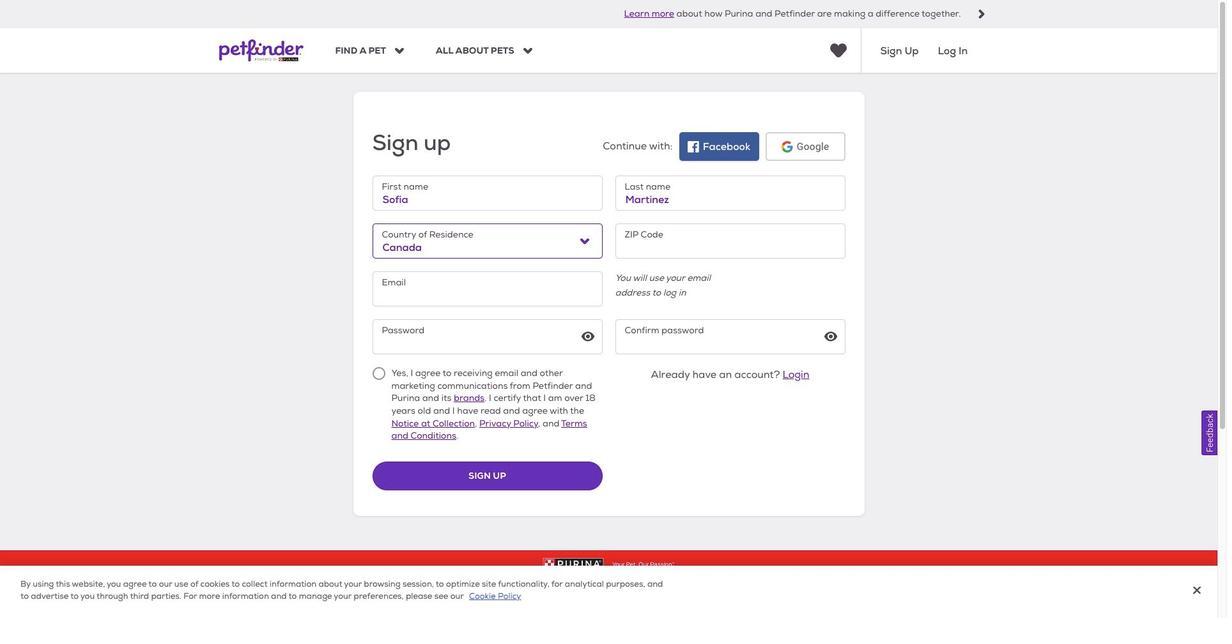 Task type: vqa. For each thing, say whether or not it's contained in the screenshot.
LIST ITEM
yes



Task type: describe. For each thing, give the bounding box(es) containing it.
petfinder home image
[[219, 28, 303, 73]]

2 list item from the top
[[372, 540, 413, 566]]

purina your pet, our passion image
[[0, 559, 1218, 572]]

4 list item from the top
[[372, 602, 426, 619]]

ZIP Code text field
[[615, 224, 846, 259]]

privacy alert dialog
[[0, 566, 1218, 619]]



Task type: locate. For each thing, give the bounding box(es) containing it.
1 list item from the top
[[372, 392, 428, 430]]

list item
[[372, 392, 428, 430], [372, 540, 413, 566], [372, 571, 426, 597], [372, 602, 426, 619]]

None password field
[[372, 320, 603, 355], [615, 320, 846, 355], [372, 320, 603, 355], [615, 320, 846, 355]]

footer
[[0, 551, 1218, 619]]

None text field
[[372, 176, 603, 211]]

None email field
[[372, 272, 603, 307]]

None text field
[[615, 176, 846, 211]]

list
[[372, 392, 428, 619]]

3 list item from the top
[[372, 571, 426, 597]]



